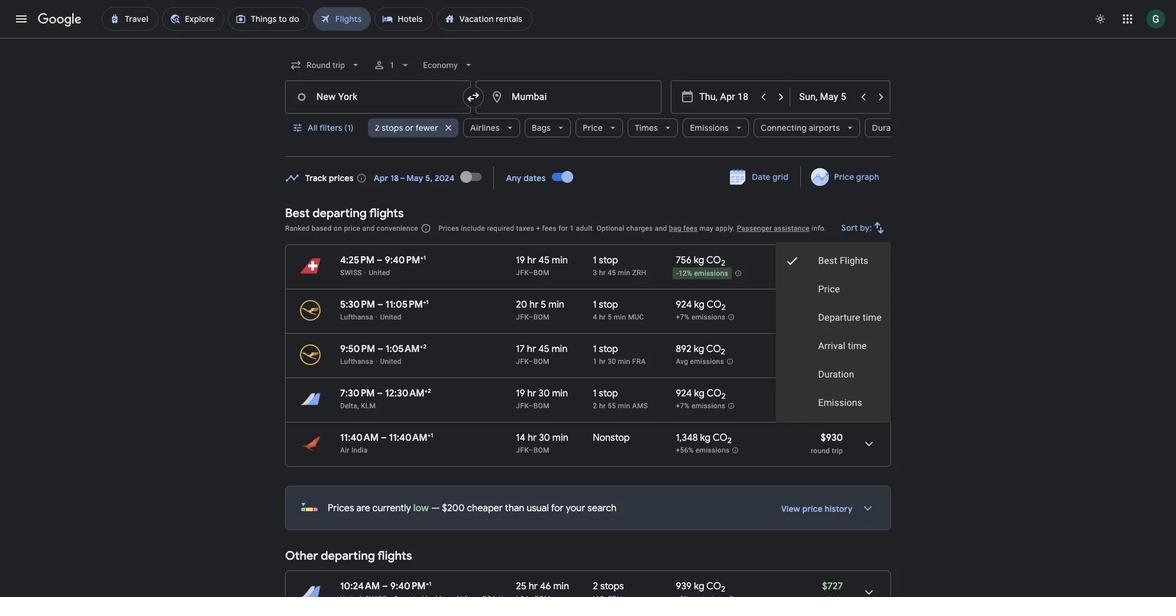 Task type: vqa. For each thing, say whether or not it's contained in the screenshot.
Meaning link
no



Task type: locate. For each thing, give the bounding box(es) containing it.
stop for 20 hr 5 min
[[599, 299, 618, 311]]

duration up $794
[[818, 369, 854, 380]]

duration inside popup button
[[872, 122, 906, 133]]

55
[[608, 402, 616, 410]]

0 vertical spatial flights
[[369, 206, 404, 221]]

bom for 17 hr 45 min
[[534, 357, 550, 366]]

1 vertical spatial departing
[[321, 549, 375, 563]]

best left flights
[[818, 255, 837, 266]]

924 kg co 2 for $723
[[676, 299, 726, 313]]

11:40 am down 12:30 am
[[389, 432, 428, 444]]

trip down $794
[[832, 402, 843, 411]]

cheaper
[[467, 502, 503, 514]]

1 stop flight. element up 3
[[593, 254, 618, 268]]

jfk inside 20 hr 5 min jfk – bom
[[516, 313, 529, 321]]

0 horizontal spatial and
[[362, 224, 375, 233]]

jfk
[[516, 269, 529, 277], [516, 313, 529, 321], [516, 357, 529, 366], [516, 402, 529, 410], [516, 446, 529, 454]]

1 inside "5:30 pm – 11:05 pm + 1"
[[426, 298, 429, 306]]

round inside $741 round trip
[[811, 358, 830, 366]]

2 924 from the top
[[676, 388, 692, 399]]

times
[[635, 122, 658, 133]]

trip for 19 hr 30 min
[[832, 402, 843, 411]]

and down best departing flights
[[362, 224, 375, 233]]

0 vertical spatial prices
[[438, 224, 459, 233]]

fra
[[632, 357, 646, 366]]

– down total duration 19 hr 45 min. element
[[529, 269, 534, 277]]

hr left fra
[[599, 357, 606, 366]]

0 vertical spatial 19
[[516, 254, 525, 266]]

1 horizontal spatial best
[[818, 255, 837, 266]]

prices for prices include required taxes + fees for 1 adult. optional charges and bag fees may apply. passenger assistance
[[438, 224, 459, 233]]

10:24 am
[[340, 580, 380, 592]]

0 horizontal spatial prices
[[328, 502, 354, 514]]

– right '11:40 am' text box
[[381, 432, 387, 444]]

1 vertical spatial arrival time: 9:40 pm on  friday, april 19. text field
[[390, 580, 431, 592]]

all filters (1)
[[308, 122, 354, 133]]

14 hr 30 min jfk – bom
[[516, 432, 568, 454]]

hr right 3
[[599, 269, 606, 277]]

round down 741 us dollars text box
[[811, 358, 830, 366]]

1 inside 1 stop 3 hr 45 min zrh
[[593, 254, 597, 266]]

2 inside 9:50 pm – 1:05 am + 2
[[423, 343, 427, 350]]

939 kg co 2
[[676, 580, 726, 594]]

your
[[566, 502, 585, 514]]

jfk inside 19 hr 45 min jfk – bom
[[516, 269, 529, 277]]

0 horizontal spatial price
[[344, 224, 360, 233]]

flights up convenience
[[369, 206, 404, 221]]

trip down $741
[[832, 358, 843, 366]]

flights for other departing flights
[[378, 549, 412, 563]]

all filters (1) button
[[285, 114, 363, 142]]

2 vertical spatial price
[[818, 283, 840, 295]]

+7% emissions
[[676, 313, 726, 321], [676, 402, 726, 410]]

by:
[[860, 222, 872, 233]]

2 bom from the top
[[534, 313, 550, 321]]

min down 17 hr 45 min jfk – bom
[[552, 388, 568, 399]]

price right the on
[[344, 224, 360, 233]]

co for 17 hr 45 min
[[706, 343, 721, 355]]

5,
[[425, 172, 433, 183]]

4 stop from the top
[[599, 388, 618, 399]]

2 stop from the top
[[599, 299, 618, 311]]

bom
[[534, 269, 550, 277], [534, 313, 550, 321], [534, 357, 550, 366], [534, 402, 550, 410], [534, 446, 550, 454]]

2 $723 from the top
[[822, 299, 843, 311]]

united
[[369, 269, 390, 277], [380, 313, 402, 321], [380, 357, 402, 366]]

1 vertical spatial 45
[[608, 269, 616, 277]]

min inside "1 stop 1 hr 30 min fra"
[[618, 357, 630, 366]]

1 horizontal spatial and
[[655, 224, 667, 233]]

45 for 19 hr 45 min
[[539, 254, 550, 266]]

0 vertical spatial 924 kg co 2
[[676, 299, 726, 313]]

0 horizontal spatial 5
[[541, 299, 546, 311]]

bag
[[669, 224, 682, 233]]

0 vertical spatial 45
[[539, 254, 550, 266]]

kg up -12% emissions
[[694, 254, 704, 266]]

1 horizontal spatial prices
[[438, 224, 459, 233]]

2 jfk from the top
[[516, 313, 529, 321]]

– right 5:30 pm
[[377, 299, 383, 311]]

0 vertical spatial 723 us dollars text field
[[822, 254, 843, 266]]

Departure time: 4:25 PM. text field
[[340, 254, 375, 266]]

round for 14 hr 30 min
[[811, 447, 830, 455]]

and left bag
[[655, 224, 667, 233]]

arrival
[[818, 340, 845, 351]]

1 trip from the top
[[832, 269, 843, 278]]

– inside 9:50 pm – 1:05 am + 2
[[378, 343, 383, 355]]

emissions up the 1,348 kg co 2
[[692, 402, 726, 410]]

emissions down '892 kg co 2'
[[690, 358, 724, 366]]

delta, klm
[[340, 402, 376, 410]]

+7% for 19 hr 30 min
[[676, 402, 690, 410]]

9:40 pm inside 10:24 am – 9:40 pm + 1
[[390, 580, 426, 592]]

4 bom from the top
[[534, 402, 550, 410]]

united down leaves john f. kennedy international airport at 9:50 pm on thursday, april 18 and arrives at chhatrapati shivaji maharaj international airport at 1:05 am on saturday, april 20. 'element' on the bottom
[[380, 357, 402, 366]]

1 inside 1 stop 4 hr 5 min muc
[[593, 299, 597, 311]]

0 horizontal spatial best
[[285, 206, 310, 221]]

2 1 stop flight. element from the top
[[593, 299, 618, 312]]

best up ranked
[[285, 206, 310, 221]]

jfk for 20 hr 5 min
[[516, 313, 529, 321]]

1 vertical spatial 30
[[539, 388, 550, 399]]

stop for 17 hr 45 min
[[599, 343, 618, 355]]

kg for 14 hr 30 min
[[700, 432, 711, 444]]

fees right bag
[[684, 224, 698, 233]]

lufthansa for 9:50 pm
[[340, 357, 373, 366]]

1 stop flight. element down 4
[[593, 343, 618, 357]]

hr right 17
[[527, 343, 536, 355]]

round for 19 hr 45 min
[[811, 269, 830, 278]]

emissions for $930
[[696, 446, 730, 455]]

1 horizontal spatial 11:40 am
[[389, 432, 428, 444]]

+7% for 20 hr 5 min
[[676, 313, 690, 321]]

1 $723 from the top
[[822, 254, 843, 266]]

min inside 1 stop 4 hr 5 min muc
[[614, 313, 626, 321]]

lufthansa down 9:50 pm text box
[[340, 357, 373, 366]]

+7% emissions for $723
[[676, 313, 726, 321]]

price down best flights radio item
[[818, 283, 840, 295]]

1 horizontal spatial 5
[[608, 313, 612, 321]]

0 vertical spatial 924
[[676, 299, 692, 311]]

fees
[[542, 224, 557, 233], [684, 224, 698, 233]]

2 723 us dollars text field from the top
[[822, 299, 843, 311]]

723 us dollars text field for 756
[[822, 254, 843, 266]]

departing up 10:24 am text field
[[321, 549, 375, 563]]

kg up avg emissions
[[694, 343, 704, 355]]

stops up layover (1 of 2) is a 5 hr 50 min layover at dulles international airport in washington. layover (2 of 2) is a 1 hr 50 min layover at zurich airport in zürich. element on the right of the page
[[600, 580, 624, 592]]

5 jfk from the top
[[516, 446, 529, 454]]

1 vertical spatial price
[[834, 172, 854, 182]]

-
[[677, 269, 679, 278]]

1 924 from the top
[[676, 299, 692, 311]]

bom inside 20 hr 5 min jfk – bom
[[534, 313, 550, 321]]

hr inside 19 hr 30 min jfk – bom
[[527, 388, 536, 399]]

best
[[285, 206, 310, 221], [818, 255, 837, 266]]

9:40 pm down convenience
[[385, 254, 420, 266]]

emissions down 756 kg co 2
[[694, 269, 728, 278]]

0 vertical spatial +7%
[[676, 313, 690, 321]]

25
[[516, 580, 527, 592]]

19 for 19 hr 30 min
[[516, 388, 525, 399]]

view price history
[[781, 504, 853, 514]]

min left 'muc'
[[614, 313, 626, 321]]

bom down total duration 17 hr 45 min. element
[[534, 357, 550, 366]]

None text field
[[285, 80, 471, 114], [476, 80, 662, 114], [285, 80, 471, 114], [476, 80, 662, 114]]

duration for 'duration' popup button
[[872, 122, 906, 133]]

1 1 stop flight. element from the top
[[593, 254, 618, 268]]

layover (1 of 1) is a 2 hr 55 min layover at amsterdam airport schiphol in amsterdam. element
[[593, 401, 670, 411]]

– inside 20 hr 5 min jfk – bom
[[529, 313, 534, 321]]

0 vertical spatial $723 round trip
[[811, 254, 843, 278]]

2 vertical spatial united
[[380, 357, 402, 366]]

trip inside $794 round trip
[[832, 402, 843, 411]]

other
[[285, 549, 318, 563]]

1 vertical spatial 5
[[608, 313, 612, 321]]

0 vertical spatial lufthansa
[[340, 313, 373, 321]]

emissions down the 1,348 kg co 2
[[696, 446, 730, 455]]

– inside 17 hr 45 min jfk – bom
[[529, 357, 534, 366]]

departing
[[313, 206, 367, 221], [321, 549, 375, 563]]

duration for duration radio item
[[818, 369, 854, 380]]

0 vertical spatial for
[[559, 224, 568, 233]]

+56% emissions
[[676, 446, 730, 455]]

+ inside 10:24 am – 9:40 pm + 1
[[426, 580, 429, 588]]

min right "14" on the bottom left
[[553, 432, 568, 444]]

kg for 19 hr 30 min
[[694, 388, 705, 399]]

lufthansa down 5:30 pm
[[340, 313, 373, 321]]

emissions
[[694, 269, 728, 278], [692, 313, 726, 321], [690, 358, 724, 366], [692, 402, 726, 410], [696, 446, 730, 455]]

arrival time: 9:40 pm on  friday, april 19. text field right 10:24 am text field
[[390, 580, 431, 592]]

departing up the on
[[313, 206, 367, 221]]

jfk down "14" on the bottom left
[[516, 446, 529, 454]]

30
[[608, 357, 616, 366], [539, 388, 550, 399], [539, 432, 550, 444]]

2 19 from the top
[[516, 388, 525, 399]]

main content
[[285, 162, 891, 597]]

+ for 9:50 pm
[[420, 343, 423, 350]]

+7% emissions up the 1,348 kg co 2
[[676, 402, 726, 410]]

+7% up 1,348
[[676, 402, 690, 410]]

min up total duration 20 hr 5 min. element
[[552, 254, 568, 266]]

min right 55
[[618, 402, 630, 410]]

+ inside the 7:30 pm – 12:30 am + 2
[[424, 387, 428, 395]]

times button
[[628, 114, 678, 142]]

9:50 pm – 1:05 am + 2
[[340, 343, 427, 355]]

price inside popup button
[[583, 122, 603, 133]]

duration inside radio item
[[818, 369, 854, 380]]

emissions inside popup button
[[690, 122, 729, 133]]

jfk for 17 hr 45 min
[[516, 357, 529, 366]]

flights
[[840, 255, 868, 266]]

3 round from the top
[[811, 358, 830, 366]]

0 horizontal spatial stops
[[382, 122, 403, 133]]

2 inside 756 kg co 2
[[721, 258, 725, 268]]

2 round from the top
[[811, 314, 830, 322]]

co up avg emissions
[[706, 343, 721, 355]]

1 bom from the top
[[534, 269, 550, 277]]

9:40 pm for 4:25 pm
[[385, 254, 420, 266]]

5 bom from the top
[[534, 446, 550, 454]]

+ inside 11:40 am – 11:40 am + 1
[[428, 431, 431, 439]]

1 924 kg co 2 from the top
[[676, 299, 726, 313]]

5 right 20
[[541, 299, 546, 311]]

924 kg co 2
[[676, 299, 726, 313], [676, 388, 726, 401]]

1 vertical spatial +7%
[[676, 402, 690, 410]]

stop inside 1 stop 3 hr 45 min zrh
[[599, 254, 618, 266]]

view price history image
[[854, 494, 882, 522]]

emissions down departure text field
[[690, 122, 729, 133]]

12:30 am
[[385, 388, 424, 399]]

+ inside 4:25 pm – 9:40 pm + 1
[[420, 254, 424, 262]]

Departure time: 9:50 PM. text field
[[340, 343, 375, 355]]

1 horizontal spatial emissions
[[818, 397, 862, 408]]

0 vertical spatial best
[[285, 206, 310, 221]]

4 trip from the top
[[832, 402, 843, 411]]

4 1 stop flight. element from the top
[[593, 388, 618, 401]]

1 vertical spatial $723
[[822, 299, 843, 311]]

layover (1 of 2) is a 5 hr 50 min layover at dulles international airport in washington. layover (2 of 2) is a 1 hr 50 min layover at zurich airport in zürich. element
[[593, 594, 670, 597]]

1 vertical spatial 19
[[516, 388, 525, 399]]

fees right taxes
[[542, 224, 557, 233]]

stop inside 1 stop 4 hr 5 min muc
[[599, 299, 618, 311]]

leaves john f. kennedy international airport at 7:30 pm on thursday, april 18 and arrives at chhatrapati shivaji maharaj international airport at 12:30 am on saturday, april 20. element
[[340, 387, 431, 399]]

– inside 19 hr 45 min jfk – bom
[[529, 269, 534, 277]]

bom down 'total duration 14 hr 30 min.' element
[[534, 446, 550, 454]]

1 $723 round trip from the top
[[811, 254, 843, 278]]

Arrival time: 11:40 AM on  Friday, April 19. text field
[[389, 431, 433, 444]]

0 vertical spatial united
[[369, 269, 390, 277]]

filters
[[319, 122, 342, 133]]

3 jfk from the top
[[516, 357, 529, 366]]

1 vertical spatial price
[[803, 504, 823, 514]]

0 vertical spatial price
[[344, 224, 360, 233]]

3 1 stop flight. element from the top
[[593, 343, 618, 357]]

2 inside 2 stops or fewer popup button
[[375, 122, 380, 133]]

1 11:40 am from the left
[[340, 432, 379, 444]]

main menu image
[[14, 12, 28, 26]]

0 horizontal spatial emissions
[[690, 122, 729, 133]]

– down total duration 19 hr 30 min. element
[[529, 402, 534, 410]]

airports
[[809, 122, 840, 133]]

924 for 20 hr 5 min
[[676, 299, 692, 311]]

for left adult.
[[559, 224, 568, 233]]

loading results progress bar
[[0, 38, 1176, 40]]

emissions button
[[683, 114, 749, 142]]

723 US dollars text field
[[822, 254, 843, 266], [822, 299, 843, 311]]

prices
[[438, 224, 459, 233], [328, 502, 354, 514]]

3 stop from the top
[[599, 343, 618, 355]]

co inside the 1,348 kg co 2
[[713, 432, 728, 444]]

bom inside 17 hr 45 min jfk – bom
[[534, 357, 550, 366]]

round inside $794 round trip
[[811, 402, 830, 411]]

45 inside 1 stop 3 hr 45 min zrh
[[608, 269, 616, 277]]

2 +7% emissions from the top
[[676, 402, 726, 410]]

round inside the $930 round trip
[[811, 447, 830, 455]]

emissions inside radio item
[[818, 397, 862, 408]]

– inside the 7:30 pm – 12:30 am + 2
[[377, 388, 383, 399]]

– inside 11:40 am – 11:40 am + 1
[[381, 432, 387, 444]]

2 vertical spatial 45
[[538, 343, 549, 355]]

min left zrh
[[618, 269, 630, 277]]

kg for 25 hr 46 min
[[694, 580, 704, 592]]

2 down -12% emissions
[[722, 302, 726, 313]]

are
[[356, 502, 370, 514]]

1 stop flight. element
[[593, 254, 618, 268], [593, 299, 618, 312], [593, 343, 618, 357], [593, 388, 618, 401]]

sort by:
[[842, 222, 872, 233]]

jfk inside 14 hr 30 min jfk – bom
[[516, 446, 529, 454]]

duration up graph
[[872, 122, 906, 133]]

19 inside 19 hr 30 min jfk – bom
[[516, 388, 525, 399]]

0 vertical spatial time
[[863, 312, 882, 323]]

9:40 pm
[[385, 254, 420, 266], [390, 580, 426, 592]]

1 lufthansa from the top
[[340, 313, 373, 321]]

2 trip from the top
[[832, 314, 843, 322]]

11:40 am
[[340, 432, 379, 444], [389, 432, 428, 444]]

emissions radio item
[[776, 389, 891, 417]]

1 +7% emissions from the top
[[676, 313, 726, 321]]

+ inside 9:50 pm – 1:05 am + 2
[[420, 343, 423, 350]]

1 vertical spatial 723 us dollars text field
[[822, 299, 843, 311]]

bom inside 19 hr 30 min jfk – bom
[[534, 402, 550, 410]]

co inside 756 kg co 2
[[706, 254, 721, 266]]

– inside 10:24 am – 9:40 pm + 1
[[382, 580, 388, 592]]

emissions for $741
[[690, 358, 724, 366]]

co down avg emissions
[[707, 388, 722, 399]]

4 jfk from the top
[[516, 402, 529, 410]]

0 vertical spatial arrival time: 9:40 pm on  friday, april 19. text field
[[385, 254, 426, 266]]

delta,
[[340, 402, 359, 410]]

Departure time: 5:30 PM. text field
[[340, 299, 375, 311]]

co right 939
[[707, 580, 721, 592]]

None field
[[285, 54, 366, 76], [419, 54, 479, 76], [285, 54, 366, 76], [419, 54, 479, 76]]

total duration 20 hr 5 min. element
[[516, 299, 593, 312]]

united down 4:25 pm – 9:40 pm + 1
[[369, 269, 390, 277]]

bags
[[532, 122, 551, 133]]

charges
[[627, 224, 653, 233]]

2 up +56% emissions
[[728, 436, 732, 446]]

jfk up "14" on the bottom left
[[516, 402, 529, 410]]

trip inside $741 round trip
[[832, 358, 843, 366]]

30 down 17 hr 45 min jfk – bom
[[539, 388, 550, 399]]

1 vertical spatial 924
[[676, 388, 692, 399]]

co up +56% emissions
[[713, 432, 728, 444]]

price right bags popup button
[[583, 122, 603, 133]]

stop inside "1 stop 1 hr 30 min fra"
[[599, 343, 618, 355]]

klm
[[361, 402, 376, 410]]

2 lufthansa from the top
[[340, 357, 373, 366]]

for left your
[[551, 502, 564, 514]]

+ inside "5:30 pm – 11:05 pm + 1"
[[423, 298, 426, 306]]

1 vertical spatial emissions
[[818, 397, 862, 408]]

kg inside 756 kg co 2
[[694, 254, 704, 266]]

19 down taxes
[[516, 254, 525, 266]]

+ for 7:30 pm
[[424, 387, 428, 395]]

bom inside 19 hr 45 min jfk – bom
[[534, 269, 550, 277]]

1 jfk from the top
[[516, 269, 529, 277]]

2 down avg emissions
[[722, 391, 726, 401]]

30 inside 14 hr 30 min jfk – bom
[[539, 432, 550, 444]]

1 round from the top
[[811, 269, 830, 278]]

flight details. leaves john f. kennedy international airport at 11:40 am on thursday, april 18 and arrives at chhatrapati shivaji maharaj international airport at 11:40 am on friday, april 19. image
[[855, 430, 883, 458]]

duration radio item
[[776, 360, 891, 389]]

1 vertical spatial prices
[[328, 502, 354, 514]]

1 vertical spatial best
[[818, 255, 837, 266]]

924 for 19 hr 30 min
[[676, 388, 692, 399]]

– right 10:24 am
[[382, 580, 388, 592]]

arrival time radio item
[[776, 332, 891, 360]]

jfk inside 17 hr 45 min jfk – bom
[[516, 357, 529, 366]]

grid
[[773, 172, 789, 182]]

2 right 939
[[721, 584, 726, 594]]

9:40 pm right 10:24 am text field
[[390, 580, 426, 592]]

2 vertical spatial 30
[[539, 432, 550, 444]]

0 vertical spatial $723
[[822, 254, 843, 266]]

min inside 19 hr 45 min jfk – bom
[[552, 254, 568, 266]]

zrh
[[632, 269, 647, 277]]

1 vertical spatial 924 kg co 2
[[676, 388, 726, 401]]

optional
[[597, 224, 625, 233]]

hr inside 1 stop 2 hr 55 min ams
[[599, 402, 606, 410]]

+7% up 892
[[676, 313, 690, 321]]

trip inside the $930 round trip
[[832, 447, 843, 455]]

1 stop 4 hr 5 min muc
[[593, 299, 644, 321]]

45 inside 19 hr 45 min jfk – bom
[[539, 254, 550, 266]]

co inside 939 kg co 2
[[707, 580, 721, 592]]

1 vertical spatial time
[[848, 340, 867, 351]]

history
[[825, 504, 853, 514]]

1 vertical spatial united
[[380, 313, 402, 321]]

9:40 pm for 10:24 am
[[390, 580, 426, 592]]

1 horizontal spatial duration
[[872, 122, 906, 133]]

price right view
[[803, 504, 823, 514]]

1,348 kg co 2
[[676, 432, 732, 446]]

0 vertical spatial emissions
[[690, 122, 729, 133]]

jfk inside 19 hr 30 min jfk – bom
[[516, 402, 529, 410]]

1 vertical spatial flights
[[378, 549, 412, 563]]

0 vertical spatial 30
[[608, 357, 616, 366]]

stop up the layover (1 of 1) is a 1 hr 30 min layover at frankfurt am main airport in frankfurt. element
[[599, 343, 618, 355]]

1 stop 3 hr 45 min zrh
[[593, 254, 647, 277]]

prices right learn more about ranking icon
[[438, 224, 459, 233]]

hr right 25
[[529, 580, 538, 592]]

$723 round trip
[[811, 254, 843, 278], [811, 299, 843, 322]]

ranked
[[285, 224, 310, 233]]

5 trip from the top
[[832, 447, 843, 455]]

9:40 pm inside 4:25 pm – 9:40 pm + 1
[[385, 254, 420, 266]]

kg inside 939 kg co 2
[[694, 580, 704, 592]]

4:25 pm – 9:40 pm + 1
[[340, 254, 426, 266]]

20
[[516, 299, 527, 311]]

2 924 kg co 2 from the top
[[676, 388, 726, 401]]

bom inside 14 hr 30 min jfk – bom
[[534, 446, 550, 454]]

1 19 from the top
[[516, 254, 525, 266]]

stop up 55
[[599, 388, 618, 399]]

0 horizontal spatial duration
[[818, 369, 854, 380]]

5 round from the top
[[811, 447, 830, 455]]

– inside 19 hr 30 min jfk – bom
[[529, 402, 534, 410]]

1 +7% from the top
[[676, 313, 690, 321]]

round
[[811, 269, 830, 278], [811, 314, 830, 322], [811, 358, 830, 366], [811, 402, 830, 411], [811, 447, 830, 455]]

0 vertical spatial 9:40 pm
[[385, 254, 420, 266]]

45 right 3
[[608, 269, 616, 277]]

0 vertical spatial duration
[[872, 122, 906, 133]]

2 +7% from the top
[[676, 402, 690, 410]]

hr down taxes
[[527, 254, 536, 266]]

30 inside 19 hr 30 min jfk – bom
[[539, 388, 550, 399]]

1 and from the left
[[362, 224, 375, 233]]

than
[[505, 502, 524, 514]]

$794 round trip
[[811, 388, 843, 411]]

bom down total duration 19 hr 30 min. element
[[534, 402, 550, 410]]

 image inside 'main content'
[[364, 269, 366, 277]]

bom for 20 hr 5 min
[[534, 313, 550, 321]]

time for departure time
[[863, 312, 882, 323]]

45 up total duration 20 hr 5 min. element
[[539, 254, 550, 266]]

45 inside 17 hr 45 min jfk – bom
[[538, 343, 549, 355]]

stop inside 1 stop 2 hr 55 min ams
[[599, 388, 618, 399]]

0 vertical spatial price
[[583, 122, 603, 133]]

price left graph
[[834, 172, 854, 182]]

1 stop flight. element up 4
[[593, 299, 618, 312]]

2 right 1:05 am
[[423, 343, 427, 350]]

1 stop from the top
[[599, 254, 618, 266]]

1 vertical spatial +7% emissions
[[676, 402, 726, 410]]

1 vertical spatial duration
[[818, 369, 854, 380]]

emissions down duration radio item
[[818, 397, 862, 408]]

0 vertical spatial +7% emissions
[[676, 313, 726, 321]]

1 horizontal spatial fees
[[684, 224, 698, 233]]

20 hr 5 min jfk – bom
[[516, 299, 564, 321]]

0 horizontal spatial fees
[[542, 224, 557, 233]]

time
[[863, 312, 882, 323], [848, 340, 867, 351]]

723 us dollars text field up price radio item on the right
[[822, 254, 843, 266]]

924 down '12%'
[[676, 299, 692, 311]]

1 vertical spatial stops
[[600, 580, 624, 592]]

track prices
[[305, 172, 354, 183]]

Arrival time: 9:40 PM on  Friday, April 19. text field
[[385, 254, 426, 266], [390, 580, 431, 592]]

bom down total duration 20 hr 5 min. element
[[534, 313, 550, 321]]

total duration 25 hr 46 min. element
[[516, 580, 593, 594]]

Return text field
[[799, 81, 854, 113]]

hr inside 1 stop 4 hr 5 min muc
[[599, 313, 606, 321]]

passenger assistance button
[[737, 224, 810, 233]]

924 down avg
[[676, 388, 692, 399]]

min right 17
[[552, 343, 568, 355]]

None search field
[[285, 51, 927, 157]]

1 horizontal spatial stops
[[600, 580, 624, 592]]

arrival time: 9:40 pm on  friday, april 19. text field down convenience
[[385, 254, 426, 266]]

leaves john f. kennedy international airport at 4:25 pm on thursday, april 18 and arrives at chhatrapati shivaji maharaj international airport at 9:40 pm on friday, april 19. element
[[340, 254, 426, 266]]

$723 up price radio item on the right
[[822, 254, 843, 266]]

2 $723 round trip from the top
[[811, 299, 843, 322]]

723 us dollars text field for 924
[[822, 299, 843, 311]]

924
[[676, 299, 692, 311], [676, 388, 692, 399]]

4 round from the top
[[811, 402, 830, 411]]

1 vertical spatial 9:40 pm
[[390, 580, 426, 592]]

hr inside 20 hr 5 min jfk – bom
[[530, 299, 539, 311]]

price graph button
[[803, 166, 889, 188]]

change appearance image
[[1086, 5, 1115, 33]]

3 trip from the top
[[832, 358, 843, 366]]

2 inside the 1,348 kg co 2
[[728, 436, 732, 446]]

other departing flights
[[285, 549, 412, 563]]

1 vertical spatial $723 round trip
[[811, 299, 843, 322]]

1 723 us dollars text field from the top
[[822, 254, 843, 266]]

7:30 pm – 12:30 am + 2
[[340, 387, 431, 399]]

ams
[[632, 402, 648, 410]]

0 vertical spatial departing
[[313, 206, 367, 221]]

1 vertical spatial lufthansa
[[340, 357, 373, 366]]

0 horizontal spatial 11:40 am
[[340, 432, 379, 444]]

30 left fra
[[608, 357, 616, 366]]

on
[[334, 224, 342, 233]]

2 stops
[[593, 580, 624, 592]]

5 right 4
[[608, 313, 612, 321]]

find the best price region
[[285, 162, 891, 197]]

$794
[[822, 388, 843, 399]]

trip down $930
[[832, 447, 843, 455]]

stops inside popup button
[[382, 122, 403, 133]]

0 vertical spatial stops
[[382, 122, 403, 133]]

hr right 20
[[530, 299, 539, 311]]

 image
[[364, 269, 366, 277]]

1 vertical spatial for
[[551, 502, 564, 514]]

jfk for 19 hr 45 min
[[516, 269, 529, 277]]

round down $794 text box
[[811, 402, 830, 411]]

1 horizontal spatial price
[[803, 504, 823, 514]]

Departure time: 7:30 PM. text field
[[340, 388, 375, 399]]

– inside "5:30 pm – 11:05 pm + 1"
[[377, 299, 383, 311]]

1 stop flight. element for 17 hr 45 min
[[593, 343, 618, 357]]

total duration 14 hr 30 min. element
[[516, 432, 593, 446]]

co inside '892 kg co 2'
[[706, 343, 721, 355]]

$723 up departure
[[822, 299, 843, 311]]

prices left are
[[328, 502, 354, 514]]

+56%
[[676, 446, 694, 455]]

0 vertical spatial 5
[[541, 299, 546, 311]]

jfk up 20
[[516, 269, 529, 277]]

view
[[781, 504, 800, 514]]

$930 round trip
[[811, 432, 843, 455]]

price
[[344, 224, 360, 233], [803, 504, 823, 514]]

3 bom from the top
[[534, 357, 550, 366]]

hr inside 1 stop 3 hr 45 min zrh
[[599, 269, 606, 277]]

– down total duration 17 hr 45 min. element
[[529, 357, 534, 366]]

round down best flights
[[811, 269, 830, 278]]

727 US dollars text field
[[822, 580, 843, 592]]

kg inside the 1,348 kg co 2
[[700, 432, 711, 444]]

lufthansa for 5:30 pm
[[340, 313, 373, 321]]

3
[[593, 269, 597, 277]]

passenger
[[737, 224, 772, 233]]

learn more about tracked prices image
[[356, 172, 367, 183]]

19 inside 19 hr 45 min jfk – bom
[[516, 254, 525, 266]]

kg inside '892 kg co 2'
[[694, 343, 704, 355]]



Task type: describe. For each thing, give the bounding box(es) containing it.
2 11:40 am from the left
[[389, 432, 428, 444]]

jfk for 14 hr 30 min
[[516, 446, 529, 454]]

1 inside 1 stop 2 hr 55 min ams
[[593, 388, 597, 399]]

10:24 am – 9:40 pm + 1
[[340, 580, 431, 592]]

1 inside 4:25 pm – 9:40 pm + 1
[[424, 254, 426, 262]]

time for arrival time
[[848, 340, 867, 351]]

+ for 11:40 am
[[428, 431, 431, 439]]

trip for 14 hr 30 min
[[832, 447, 843, 455]]

leaves laguardia airport at 10:24 am on thursday, april 18 and arrives at chhatrapati shivaji maharaj international airport at 9:40 pm on friday, april 19. element
[[340, 580, 431, 592]]

14
[[516, 432, 525, 444]]

co for 19 hr 45 min
[[706, 254, 721, 266]]

usual
[[527, 502, 549, 514]]

930 US dollars text field
[[821, 432, 843, 444]]

arrival time: 9:40 pm on  friday, april 19. text field for 10:24 am
[[390, 580, 431, 592]]

2 stops or fewer button
[[368, 114, 458, 142]]

hr inside 19 hr 45 min jfk – bom
[[527, 254, 536, 266]]

Arrival time: 1:05 AM on  Saturday, April 20. text field
[[386, 343, 427, 355]]

price inside button
[[834, 172, 854, 182]]

nonstop
[[593, 432, 630, 444]]

co for 20 hr 5 min
[[707, 299, 722, 311]]

main content containing best departing flights
[[285, 162, 891, 597]]

1 inside 10:24 am – 9:40 pm + 1
[[429, 580, 431, 588]]

5:30 pm
[[340, 299, 375, 311]]

emissions for $794
[[692, 402, 726, 410]]

$723 round trip for 924
[[811, 299, 843, 322]]

trip for 19 hr 45 min
[[832, 269, 843, 278]]

apply.
[[716, 224, 735, 233]]

flights for best departing flights
[[369, 206, 404, 221]]

1 inside 11:40 am – 11:40 am + 1
[[431, 431, 433, 439]]

sort
[[842, 222, 858, 233]]

leaves john f. kennedy international airport at 9:50 pm on thursday, april 18 and arrives at chhatrapati shivaji maharaj international airport at 1:05 am on saturday, april 20. element
[[340, 343, 427, 355]]

kg for 19 hr 45 min
[[694, 254, 704, 266]]

892
[[676, 343, 692, 355]]

bom for 14 hr 30 min
[[534, 446, 550, 454]]

939
[[676, 580, 692, 592]]

emissions for $723
[[692, 313, 726, 321]]

leaves john f. kennedy international airport at 11:40 am on thursday, april 18 and arrives at chhatrapati shivaji maharaj international airport at 11:40 am on friday, april 19. element
[[340, 431, 433, 444]]

stops for 2 stops or fewer
[[382, 122, 403, 133]]

+ for 4:25 pm
[[420, 254, 424, 262]]

adult.
[[576, 224, 595, 233]]

$930
[[821, 432, 843, 444]]

2 fees from the left
[[684, 224, 698, 233]]

prices for prices are currently low — $200 cheaper than usual for your search
[[328, 502, 354, 514]]

kg for 20 hr 5 min
[[694, 299, 705, 311]]

—
[[431, 502, 440, 514]]

round for 17 hr 45 min
[[811, 358, 830, 366]]

airlines
[[470, 122, 500, 133]]

min inside 20 hr 5 min jfk – bom
[[549, 299, 564, 311]]

30 inside "1 stop 1 hr 30 min fra"
[[608, 357, 616, 366]]

2024
[[435, 172, 455, 183]]

best flights radio item
[[776, 247, 891, 275]]

connecting airports button
[[754, 114, 860, 142]]

stops for 2 stops
[[600, 580, 624, 592]]

currently
[[373, 502, 411, 514]]

air
[[340, 446, 350, 454]]

5 inside 20 hr 5 min jfk – bom
[[541, 299, 546, 311]]

kg for 17 hr 45 min
[[694, 343, 704, 355]]

hr inside 14 hr 30 min jfk – bom
[[528, 432, 537, 444]]

12%
[[679, 269, 692, 278]]

total duration 19 hr 30 min. element
[[516, 388, 593, 401]]

1 stop 2 hr 55 min ams
[[593, 388, 648, 410]]

$200
[[442, 502, 465, 514]]

1 inside popup button
[[390, 60, 395, 70]]

46
[[540, 580, 551, 592]]

arrival time: 9:40 pm on  friday, april 19. text field for 4:25 pm
[[385, 254, 426, 266]]

1 stop flight. element for 19 hr 30 min
[[593, 388, 618, 401]]

2 inside the 7:30 pm – 12:30 am + 2
[[428, 387, 431, 395]]

co for 19 hr 30 min
[[707, 388, 722, 399]]

prices include required taxes + fees for 1 adult. optional charges and bag fees may apply. passenger assistance
[[438, 224, 810, 233]]

min inside 17 hr 45 min jfk – bom
[[552, 343, 568, 355]]

min inside 1 stop 3 hr 45 min zrh
[[618, 269, 630, 277]]

price graph
[[834, 172, 879, 182]]

25 hr 46 min
[[516, 580, 569, 592]]

45 for 17 hr 45 min
[[538, 343, 549, 355]]

departing for other
[[321, 549, 375, 563]]

– inside 4:25 pm – 9:40 pm + 1
[[377, 254, 383, 266]]

departure
[[818, 312, 860, 323]]

4
[[593, 313, 597, 321]]

hr inside "1 stop 1 hr 30 min fra"
[[599, 357, 606, 366]]

connecting
[[761, 122, 807, 133]]

all
[[308, 122, 318, 133]]

1 fees from the left
[[542, 224, 557, 233]]

apr
[[374, 172, 388, 183]]

1 stop 1 hr 30 min fra
[[593, 343, 646, 366]]

9:50 pm
[[340, 343, 375, 355]]

trip for 20 hr 5 min
[[832, 314, 843, 322]]

bom for 19 hr 45 min
[[534, 269, 550, 277]]

min right 46 on the bottom left
[[553, 580, 569, 592]]

2 inside 939 kg co 2
[[721, 584, 726, 594]]

best for best departing flights
[[285, 206, 310, 221]]

892 kg co 2
[[676, 343, 725, 357]]

united for 1:05 am
[[380, 357, 402, 366]]

departing for best
[[313, 206, 367, 221]]

sort by: button
[[837, 214, 891, 242]]

1 stop flight. element for 19 hr 45 min
[[593, 254, 618, 268]]

19 for 19 hr 45 min
[[516, 254, 525, 266]]

learn more about ranking image
[[421, 223, 431, 234]]

– inside 14 hr 30 min jfk – bom
[[529, 446, 534, 454]]

convenience
[[377, 224, 418, 233]]

+ for 5:30 pm
[[423, 298, 426, 306]]

ranked based on price and convenience
[[285, 224, 418, 233]]

2 and from the left
[[655, 224, 667, 233]]

794 US dollars text field
[[822, 388, 843, 399]]

+ for 10:24 am
[[426, 580, 429, 588]]

Departure text field
[[699, 81, 754, 113]]

17
[[516, 343, 525, 355]]

price radio item
[[776, 275, 891, 304]]

search
[[588, 502, 617, 514]]

leaves john f. kennedy international airport at 5:30 pm on thursday, april 18 and arrives at chhatrapati shivaji maharaj international airport at 11:05 pm on friday, april 19. element
[[340, 298, 429, 311]]

connecting airports
[[761, 122, 840, 133]]

stop for 19 hr 30 min
[[599, 388, 618, 399]]

30 for 19 hr 30 min
[[539, 388, 550, 399]]

any
[[506, 172, 522, 183]]

2 inside '892 kg co 2'
[[721, 347, 725, 357]]

price inside radio item
[[818, 283, 840, 295]]

$723 for 924
[[822, 299, 843, 311]]

fewer
[[415, 122, 438, 133]]

18 – may
[[391, 172, 423, 183]]

round for 20 hr 5 min
[[811, 314, 830, 322]]

Arrival time: 12:30 AM on  Saturday, April 20. text field
[[385, 387, 431, 399]]

total duration 17 hr 45 min. element
[[516, 343, 593, 357]]

jfk for 19 hr 30 min
[[516, 402, 529, 410]]

$741 round trip
[[811, 343, 843, 366]]

airlines button
[[463, 114, 520, 142]]

co for 14 hr 30 min
[[713, 432, 728, 444]]

arrival time
[[818, 340, 867, 351]]

2 inside 1 stop 2 hr 55 min ams
[[593, 402, 597, 410]]

stop for 19 hr 45 min
[[599, 254, 618, 266]]

1 button
[[369, 51, 416, 79]]

india
[[351, 446, 368, 454]]

select your sort order. menu
[[776, 242, 891, 422]]

nonstop flight. element
[[593, 432, 630, 446]]

none search field containing all filters (1)
[[285, 51, 927, 157]]

taxes
[[516, 224, 534, 233]]

date grid
[[752, 172, 789, 182]]

11:05 pm
[[386, 299, 423, 311]]

$741
[[824, 343, 843, 355]]

bom for 19 hr 30 min
[[534, 402, 550, 410]]

departure time
[[818, 312, 882, 323]]

total duration 19 hr 45 min. element
[[516, 254, 593, 268]]

924 kg co 2 for $794
[[676, 388, 726, 401]]

bags button
[[525, 114, 571, 142]]

5 inside 1 stop 4 hr 5 min muc
[[608, 313, 612, 321]]

Arrival time: 11:05 PM on  Friday, April 19. text field
[[386, 298, 429, 311]]

hr inside 17 hr 45 min jfk – bom
[[527, 343, 536, 355]]

dates
[[524, 172, 546, 183]]

departure time radio item
[[776, 304, 891, 332]]

air india
[[340, 446, 368, 454]]

layover (1 of 1) is a 4 hr 5 min layover at munich international airport in munich. element
[[593, 312, 670, 322]]

min inside 14 hr 30 min jfk – bom
[[553, 432, 568, 444]]

united for 11:05 pm
[[380, 313, 402, 321]]

required
[[487, 224, 514, 233]]

prices
[[329, 172, 354, 183]]

19 hr 45 min jfk – bom
[[516, 254, 568, 277]]

layover (1 of 1) is a 1 hr 30 min layover at frankfurt am main airport in frankfurt. element
[[593, 357, 670, 366]]

avg emissions
[[676, 358, 724, 366]]

min inside 19 hr 30 min jfk – bom
[[552, 388, 568, 399]]

30 for 14 hr 30 min
[[539, 432, 550, 444]]

1:05 am
[[386, 343, 420, 355]]

low
[[413, 502, 429, 514]]

flight details. leaves laguardia airport at 10:24 am on thursday, april 18 and arrives at chhatrapati shivaji maharaj international airport at 9:40 pm on friday, april 19. image
[[855, 578, 883, 597]]

based
[[312, 224, 332, 233]]

$723 for 756
[[822, 254, 843, 266]]

5:30 pm – 11:05 pm + 1
[[340, 298, 429, 311]]

best for best flights
[[818, 255, 837, 266]]

2 inside '2 stops flight.' element
[[593, 580, 598, 592]]

swiss
[[340, 269, 362, 277]]

co for 25 hr 46 min
[[707, 580, 721, 592]]

-12% emissions
[[677, 269, 728, 278]]

min inside 1 stop 2 hr 55 min ams
[[618, 402, 630, 410]]

Departure time: 10:24 AM. text field
[[340, 580, 380, 592]]

swap origin and destination. image
[[466, 90, 480, 104]]

4:25 pm
[[340, 254, 375, 266]]

best flights
[[818, 255, 868, 266]]

2 stops or fewer
[[375, 122, 438, 133]]

2 stops flight. element
[[593, 580, 624, 594]]

1 stop flight. element for 20 hr 5 min
[[593, 299, 618, 312]]

741 US dollars text field
[[824, 343, 843, 355]]

+7% emissions for $794
[[676, 402, 726, 410]]

trip for 17 hr 45 min
[[832, 358, 843, 366]]

11:40 am – 11:40 am + 1
[[340, 431, 433, 444]]

Departure time: 11:40 AM. text field
[[340, 432, 379, 444]]

assistance
[[774, 224, 810, 233]]

prices are currently low — $200 cheaper than usual for your search
[[328, 502, 617, 514]]

17 hr 45 min jfk – bom
[[516, 343, 568, 366]]

$723 round trip for 756
[[811, 254, 843, 278]]

layover (1 of 1) is a 3 hr 45 min layover at zurich airport in zürich. element
[[593, 268, 670, 278]]

7:30 pm
[[340, 388, 375, 399]]

round for 19 hr 30 min
[[811, 402, 830, 411]]

19 hr 30 min jfk – bom
[[516, 388, 568, 410]]



